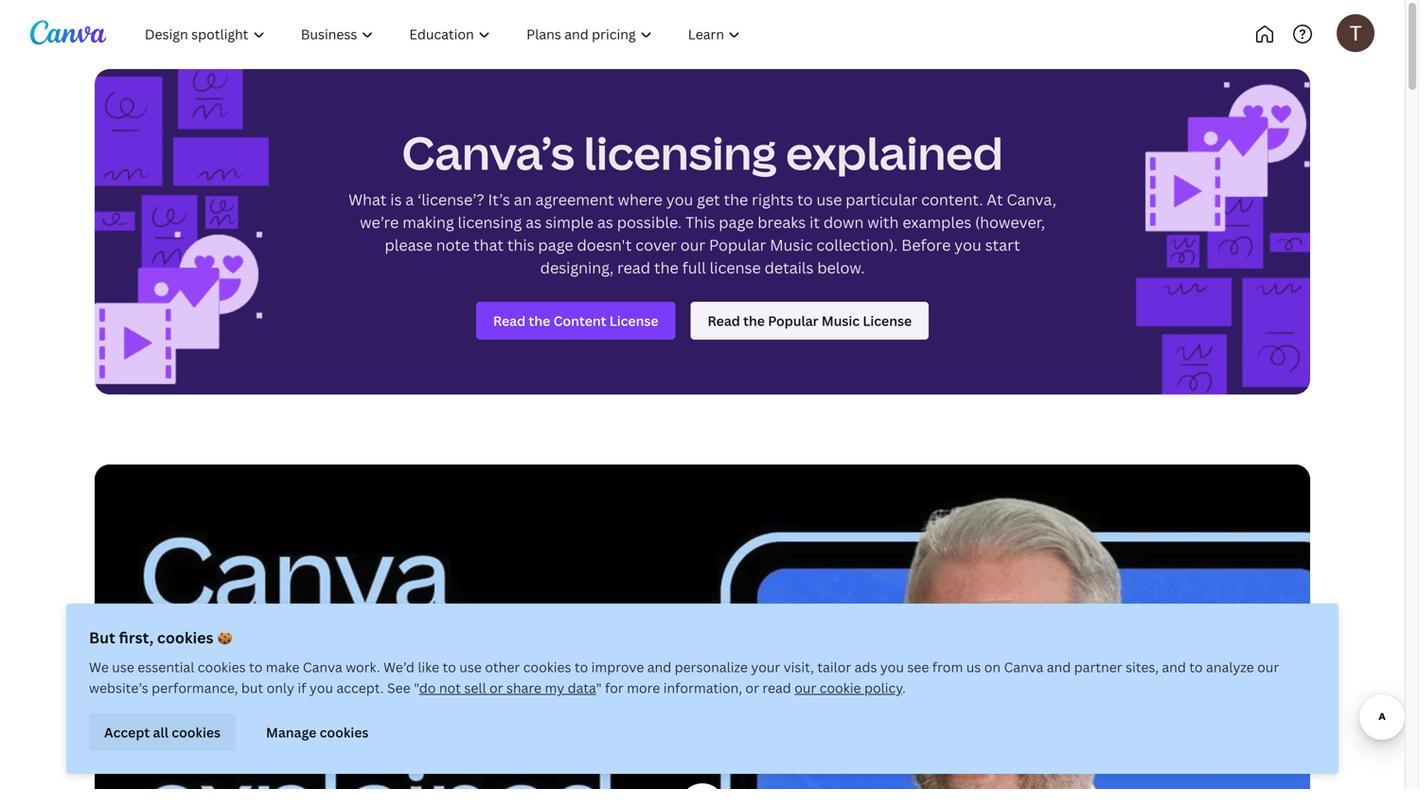 Task type: vqa. For each thing, say whether or not it's contained in the screenshot.
particular
yes



Task type: locate. For each thing, give the bounding box(es) containing it.
and left "partner"
[[1047, 659, 1072, 677]]

1 horizontal spatial "
[[596, 680, 602, 698]]

use up down
[[817, 189, 843, 210]]

do
[[419, 680, 436, 698]]

1 vertical spatial the
[[654, 258, 679, 278]]

use inside canva's licensing explained what is a 'license'? it's an agreement where you get the rights to use particular content. at canva, we're making licensing as simple as possible. this page breaks it down with examples (however, please note that this page doesn't cover our popular music collection). before you start designing, read the full license details below.
[[817, 189, 843, 210]]

read
[[618, 258, 651, 278], [763, 680, 792, 698]]

page
[[719, 212, 754, 233], [538, 235, 574, 255]]

a
[[406, 189, 414, 210]]

1 horizontal spatial licensing
[[584, 121, 777, 183]]

1 horizontal spatial and
[[1047, 659, 1072, 677]]

1 and from the left
[[648, 659, 672, 677]]

cookies down 🍪
[[198, 659, 246, 677]]

" left for
[[596, 680, 602, 698]]

use
[[817, 189, 843, 210], [112, 659, 134, 677], [460, 659, 482, 677]]

top level navigation element
[[129, 15, 822, 53]]

2 horizontal spatial our
[[1258, 659, 1280, 677]]

"
[[414, 680, 419, 698], [596, 680, 602, 698]]

us
[[967, 659, 982, 677]]

canva right on
[[1005, 659, 1044, 677]]

you
[[667, 189, 694, 210], [955, 235, 982, 255], [881, 659, 905, 677], [310, 680, 333, 698]]

to inside canva's licensing explained what is a 'license'? it's an agreement where you get the rights to use particular content. at canva, we're making licensing as simple as possible. this page breaks it down with examples (however, please note that this page doesn't cover our popular music collection). before you start designing, read the full license details below.
[[798, 189, 813, 210]]

licensing up that
[[458, 212, 522, 233]]

our inside canva's licensing explained what is a 'license'? it's an agreement where you get the rights to use particular content. at canva, we're making licensing as simple as possible. this page breaks it down with examples (however, please note that this page doesn't cover our popular music collection). before you start designing, read the full license details below.
[[681, 235, 706, 255]]

what
[[349, 189, 387, 210]]

0 horizontal spatial or
[[490, 680, 503, 698]]

0 horizontal spatial "
[[414, 680, 419, 698]]

read down your
[[763, 680, 792, 698]]

use up website's
[[112, 659, 134, 677]]

or down your
[[746, 680, 760, 698]]

read down cover
[[618, 258, 651, 278]]

do not sell or share my data link
[[419, 680, 596, 698]]

0 vertical spatial the
[[724, 189, 749, 210]]

0 horizontal spatial page
[[538, 235, 574, 255]]

an
[[514, 189, 532, 210]]

our right the analyze
[[1258, 659, 1280, 677]]

designing,
[[541, 258, 614, 278]]

and right the sites,
[[1163, 659, 1187, 677]]

from
[[933, 659, 964, 677]]

0 vertical spatial page
[[719, 212, 754, 233]]

1 vertical spatial licensing
[[458, 212, 522, 233]]

0 horizontal spatial canva
[[303, 659, 343, 677]]

2 canva from the left
[[1005, 659, 1044, 677]]

as up doesn't
[[598, 212, 614, 233]]

the right get
[[724, 189, 749, 210]]

page up the popular
[[719, 212, 754, 233]]

visit,
[[784, 659, 815, 677]]

licensing up get
[[584, 121, 777, 183]]

do not sell or share my data " for more information, or read our cookie policy .
[[419, 680, 906, 698]]

start
[[986, 235, 1021, 255]]

'license'?
[[418, 189, 485, 210]]

2 vertical spatial our
[[795, 680, 817, 698]]

0 horizontal spatial our
[[681, 235, 706, 255]]

read inside canva's licensing explained what is a 'license'? it's an agreement where you get the rights to use particular content. at canva, we're making licensing as simple as possible. this page breaks it down with examples (however, please note that this page doesn't cover our popular music collection). before you start designing, read the full license details below.
[[618, 258, 651, 278]]

we'd
[[384, 659, 415, 677]]

as
[[526, 212, 542, 233], [598, 212, 614, 233]]

1 " from the left
[[414, 680, 419, 698]]

cookies up my at the bottom left
[[523, 659, 572, 677]]

canva up if
[[303, 659, 343, 677]]

1 horizontal spatial read
[[763, 680, 792, 698]]

" inside we use essential cookies to make canva work. we'd like to use other cookies to improve and personalize your visit, tailor ads you see from us on canva and partner sites, and to analyze our website's performance, but only if you accept. see "
[[414, 680, 419, 698]]

" right see
[[414, 680, 419, 698]]

for
[[605, 680, 624, 698]]

as down 'an'
[[526, 212, 542, 233]]

ads
[[855, 659, 878, 677]]

where
[[618, 189, 663, 210]]

to left the analyze
[[1190, 659, 1204, 677]]

performance,
[[152, 680, 238, 698]]

cookies up essential
[[157, 628, 214, 648]]

1 horizontal spatial page
[[719, 212, 754, 233]]

1 horizontal spatial as
[[598, 212, 614, 233]]

(however,
[[976, 212, 1046, 233]]

our cookie policy link
[[795, 680, 903, 698]]

full
[[683, 258, 706, 278]]

use up sell
[[460, 659, 482, 677]]

partner
[[1075, 659, 1123, 677]]

1 vertical spatial page
[[538, 235, 574, 255]]

accept all cookies button
[[89, 714, 236, 752]]

to
[[798, 189, 813, 210], [249, 659, 263, 677], [443, 659, 456, 677], [575, 659, 588, 677], [1190, 659, 1204, 677]]

page down simple
[[538, 235, 574, 255]]

this
[[508, 235, 535, 255]]

0 horizontal spatial licensing
[[458, 212, 522, 233]]

at
[[987, 189, 1004, 210]]

or right sell
[[490, 680, 503, 698]]

1 or from the left
[[490, 680, 503, 698]]

the
[[724, 189, 749, 210], [654, 258, 679, 278]]

work.
[[346, 659, 380, 677]]

or
[[490, 680, 503, 698], [746, 680, 760, 698]]

the down cover
[[654, 258, 679, 278]]

we're
[[360, 212, 399, 233]]

our
[[681, 235, 706, 255], [1258, 659, 1280, 677], [795, 680, 817, 698]]

it
[[810, 212, 820, 233]]

1 horizontal spatial the
[[724, 189, 749, 210]]

1 vertical spatial our
[[1258, 659, 1280, 677]]

1 horizontal spatial canva
[[1005, 659, 1044, 677]]

we
[[89, 659, 109, 677]]

0 vertical spatial licensing
[[584, 121, 777, 183]]

you up policy
[[881, 659, 905, 677]]

doesn't
[[577, 235, 632, 255]]

to up "it"
[[798, 189, 813, 210]]

policy
[[865, 680, 903, 698]]

our up full
[[681, 235, 706, 255]]

licensing
[[584, 121, 777, 183], [458, 212, 522, 233]]

this
[[686, 212, 715, 233]]

0 horizontal spatial read
[[618, 258, 651, 278]]

2 horizontal spatial and
[[1163, 659, 1187, 677]]

particular
[[846, 189, 918, 210]]

down
[[824, 212, 864, 233]]

our down visit,
[[795, 680, 817, 698]]

and up 'do not sell or share my data " for more information, or read our cookie policy .'
[[648, 659, 672, 677]]

1 horizontal spatial or
[[746, 680, 760, 698]]

collection).
[[817, 235, 898, 255]]

manage cookies
[[266, 724, 369, 742]]

but first, cookies 🍪
[[89, 628, 232, 648]]

to right like
[[443, 659, 456, 677]]

and
[[648, 659, 672, 677], [1047, 659, 1072, 677], [1163, 659, 1187, 677]]

first,
[[119, 628, 154, 648]]

0 vertical spatial read
[[618, 258, 651, 278]]

2 horizontal spatial use
[[817, 189, 843, 210]]

0 horizontal spatial as
[[526, 212, 542, 233]]

0 vertical spatial our
[[681, 235, 706, 255]]

all
[[153, 724, 169, 742]]

3 and from the left
[[1163, 659, 1187, 677]]

.
[[903, 680, 906, 698]]

0 horizontal spatial and
[[648, 659, 672, 677]]

cookies
[[157, 628, 214, 648], [198, 659, 246, 677], [523, 659, 572, 677], [172, 724, 221, 742], [320, 724, 369, 742]]



Task type: describe. For each thing, give the bounding box(es) containing it.
more
[[627, 680, 661, 698]]

1 as from the left
[[526, 212, 542, 233]]

cookies down accept.
[[320, 724, 369, 742]]

personalize
[[675, 659, 748, 677]]

1 horizontal spatial use
[[460, 659, 482, 677]]

you left get
[[667, 189, 694, 210]]

but
[[241, 680, 263, 698]]

it's
[[488, 189, 510, 210]]

you right if
[[310, 680, 333, 698]]

2 or from the left
[[746, 680, 760, 698]]

canva's
[[402, 121, 575, 183]]

explained
[[786, 121, 1004, 183]]

2 as from the left
[[598, 212, 614, 233]]

music
[[770, 235, 813, 255]]

breaks
[[758, 212, 806, 233]]

information,
[[664, 680, 743, 698]]

to up but
[[249, 659, 263, 677]]

below.
[[818, 258, 865, 278]]

get
[[697, 189, 721, 210]]

making
[[403, 212, 454, 233]]

2 " from the left
[[596, 680, 602, 698]]

before
[[902, 235, 951, 255]]

website's
[[89, 680, 148, 698]]

content.
[[922, 189, 984, 210]]

cover
[[636, 235, 677, 255]]

license
[[710, 258, 761, 278]]

sell
[[464, 680, 486, 698]]

make
[[266, 659, 300, 677]]

you left start
[[955, 235, 982, 255]]

analyze
[[1207, 659, 1255, 677]]

0 horizontal spatial use
[[112, 659, 134, 677]]

possible.
[[617, 212, 682, 233]]

manage
[[266, 724, 317, 742]]

examples
[[903, 212, 972, 233]]

1 vertical spatial read
[[763, 680, 792, 698]]

is
[[390, 189, 402, 210]]

our inside we use essential cookies to make canva work. we'd like to use other cookies to improve and personalize your visit, tailor ads you see from us on canva and partner sites, and to analyze our website's performance, but only if you accept. see "
[[1258, 659, 1280, 677]]

1 canva from the left
[[303, 659, 343, 677]]

accept all cookies
[[104, 724, 221, 742]]

that
[[474, 235, 504, 255]]

we use essential cookies to make canva work. we'd like to use other cookies to improve and personalize your visit, tailor ads you see from us on canva and partner sites, and to analyze our website's performance, but only if you accept. see "
[[89, 659, 1280, 698]]

with
[[868, 212, 899, 233]]

canva,
[[1007, 189, 1057, 210]]

accept
[[104, 724, 150, 742]]

popular
[[710, 235, 767, 255]]

0 horizontal spatial the
[[654, 258, 679, 278]]

tailor
[[818, 659, 852, 677]]

see
[[908, 659, 930, 677]]

2 and from the left
[[1047, 659, 1072, 677]]

like
[[418, 659, 440, 677]]

your
[[752, 659, 781, 677]]

sites,
[[1126, 659, 1159, 677]]

details
[[765, 258, 814, 278]]

other
[[485, 659, 520, 677]]

simple
[[546, 212, 594, 233]]

on
[[985, 659, 1001, 677]]

1 horizontal spatial our
[[795, 680, 817, 698]]

🍪
[[217, 628, 232, 648]]

cookies right all
[[172, 724, 221, 742]]

but
[[89, 628, 115, 648]]

accept.
[[337, 680, 384, 698]]

manage cookies button
[[251, 714, 384, 752]]

only
[[267, 680, 295, 698]]

share
[[507, 680, 542, 698]]

note
[[436, 235, 470, 255]]

if
[[298, 680, 306, 698]]

to up data
[[575, 659, 588, 677]]

please
[[385, 235, 433, 255]]

data
[[568, 680, 596, 698]]

my
[[545, 680, 565, 698]]

cookie
[[820, 680, 862, 698]]

improve
[[592, 659, 644, 677]]

essential
[[138, 659, 195, 677]]

canva's licensing explained what is a 'license'? it's an agreement where you get the rights to use particular content. at canva, we're making licensing as simple as possible. this page breaks it down with examples (however, please note that this page doesn't cover our popular music collection). before you start designing, read the full license details below.
[[349, 121, 1057, 278]]

see
[[387, 680, 411, 698]]

rights
[[752, 189, 794, 210]]

not
[[439, 680, 461, 698]]

agreement
[[536, 189, 614, 210]]



